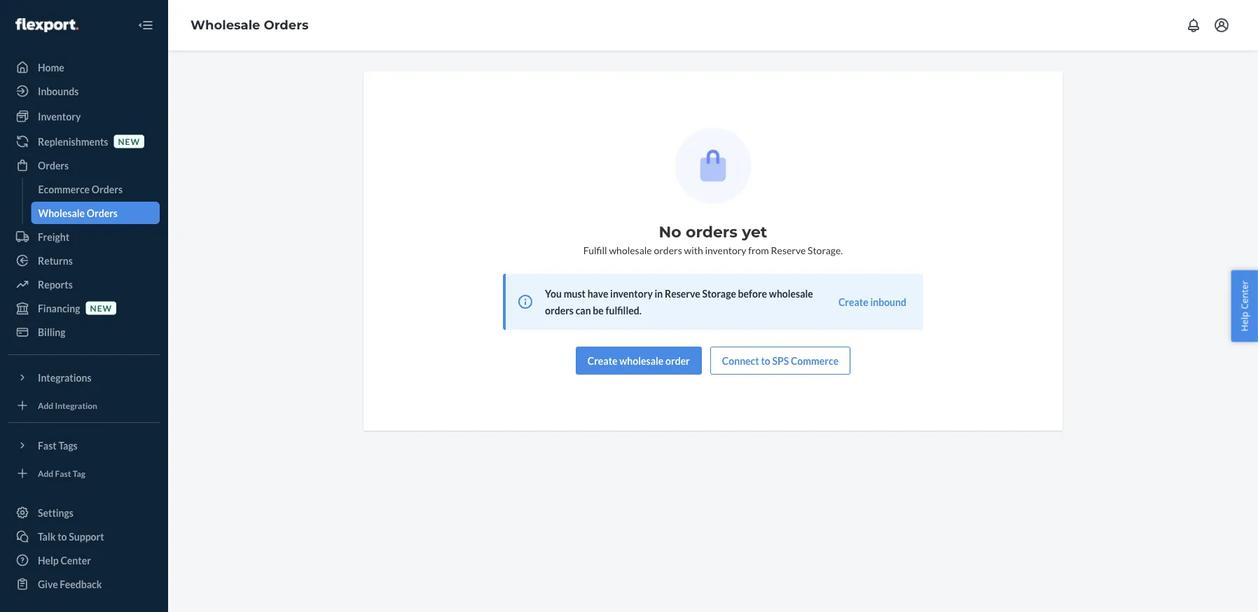 Task type: describe. For each thing, give the bounding box(es) containing it.
give feedback button
[[8, 573, 160, 596]]

give
[[38, 579, 58, 590]]

orders link
[[8, 154, 160, 177]]

no
[[659, 223, 682, 241]]

support
[[69, 531, 104, 543]]

with
[[684, 244, 703, 256]]

from
[[749, 244, 769, 256]]

0 horizontal spatial wholesale orders
[[38, 207, 118, 219]]

reports link
[[8, 273, 160, 296]]

help center link
[[8, 549, 160, 572]]

returns link
[[8, 250, 160, 272]]

integrations button
[[8, 367, 160, 389]]

0 horizontal spatial wholesale
[[38, 207, 85, 219]]

fast inside add fast tag link
[[55, 468, 71, 479]]

0 vertical spatial wholesale orders
[[191, 17, 309, 33]]

commerce
[[791, 355, 839, 367]]

close navigation image
[[137, 17, 154, 34]]

freight link
[[8, 226, 160, 248]]

add for add integration
[[38, 401, 53, 411]]

add integration link
[[8, 395, 160, 417]]

1 vertical spatial help
[[38, 555, 59, 567]]

inventory inside no orders yet fulfill wholesale orders with inventory from reserve storage.
[[705, 244, 747, 256]]

settings link
[[8, 502, 160, 524]]

create inbound
[[839, 296, 907, 308]]

replenishments
[[38, 136, 108, 148]]

reserve inside no orders yet fulfill wholesale orders with inventory from reserve storage.
[[771, 244, 806, 256]]

ecommerce
[[38, 183, 90, 195]]

reserve inside you must have inventory in reserve storage before wholesale orders can be fulfilled.
[[665, 288, 701, 300]]

financing
[[38, 302, 80, 314]]

to for support
[[58, 531, 67, 543]]

connect
[[723, 355, 760, 367]]

home link
[[8, 56, 160, 78]]

ecommerce orders
[[38, 183, 123, 195]]

connect to sps commerce button
[[711, 347, 851, 375]]

billing
[[38, 326, 66, 338]]

inventory
[[38, 110, 81, 122]]

reports
[[38, 279, 73, 291]]

help inside button
[[1239, 312, 1251, 332]]

billing link
[[8, 321, 160, 343]]

can
[[576, 305, 591, 316]]

storage
[[703, 288, 737, 300]]

add fast tag
[[38, 468, 85, 479]]

help center button
[[1232, 270, 1259, 342]]

create for create wholesale order
[[588, 355, 618, 367]]

empty list image
[[675, 128, 752, 204]]

new for replenishments
[[118, 136, 140, 146]]

feedback
[[60, 579, 102, 590]]

orders inside 'link'
[[92, 183, 123, 195]]

home
[[38, 61, 64, 73]]

0 vertical spatial wholesale
[[191, 17, 260, 33]]

talk to support
[[38, 531, 104, 543]]

add integration
[[38, 401, 97, 411]]

must
[[564, 288, 586, 300]]

talk
[[38, 531, 56, 543]]

create wholesale order button
[[576, 347, 702, 375]]

orders inside you must have inventory in reserve storage before wholesale orders can be fulfilled.
[[545, 305, 574, 316]]

1 vertical spatial help center
[[38, 555, 91, 567]]

0 vertical spatial wholesale orders link
[[191, 17, 309, 33]]



Task type: vqa. For each thing, say whether or not it's contained in the screenshot.
THE SEARCH ORDERS TEXT FIELD
no



Task type: locate. For each thing, give the bounding box(es) containing it.
integrations
[[38, 372, 92, 384]]

2 vertical spatial orders
[[545, 305, 574, 316]]

1 vertical spatial orders
[[654, 244, 682, 256]]

connect to sps commerce
[[723, 355, 839, 367]]

1 horizontal spatial new
[[118, 136, 140, 146]]

1 add from the top
[[38, 401, 53, 411]]

fast left tag
[[55, 468, 71, 479]]

fast tags
[[38, 440, 78, 452]]

0 vertical spatial inventory
[[705, 244, 747, 256]]

0 horizontal spatial wholesale orders link
[[31, 202, 160, 224]]

orders up with
[[686, 223, 738, 241]]

you
[[545, 288, 562, 300]]

be
[[593, 305, 604, 316]]

new for financing
[[90, 303, 112, 313]]

1 vertical spatial wholesale orders
[[38, 207, 118, 219]]

freight
[[38, 231, 69, 243]]

0 vertical spatial help
[[1239, 312, 1251, 332]]

order
[[666, 355, 690, 367]]

inventory up fulfilled.
[[611, 288, 653, 300]]

tags
[[58, 440, 78, 452]]

2 vertical spatial wholesale
[[620, 355, 664, 367]]

0 vertical spatial new
[[118, 136, 140, 146]]

create inside create wholesale order button
[[588, 355, 618, 367]]

talk to support button
[[8, 526, 160, 548]]

center inside the help center button
[[1239, 281, 1251, 310]]

in
[[655, 288, 663, 300]]

1 vertical spatial create
[[588, 355, 618, 367]]

fast tags button
[[8, 435, 160, 457]]

reserve right in
[[665, 288, 701, 300]]

to right talk
[[58, 531, 67, 543]]

sps
[[773, 355, 789, 367]]

1 vertical spatial to
[[58, 531, 67, 543]]

1 horizontal spatial create
[[839, 296, 869, 308]]

wholesale right fulfill
[[609, 244, 652, 256]]

orders down the "no"
[[654, 244, 682, 256]]

1 horizontal spatial inventory
[[705, 244, 747, 256]]

to for sps
[[761, 355, 771, 367]]

0 vertical spatial fast
[[38, 440, 57, 452]]

create wholesale order link
[[576, 347, 702, 375]]

reserve right from
[[771, 244, 806, 256]]

open notifications image
[[1186, 17, 1203, 34]]

1 horizontal spatial wholesale
[[191, 17, 260, 33]]

wholesale inside button
[[620, 355, 664, 367]]

storage.
[[808, 244, 843, 256]]

0 horizontal spatial create
[[588, 355, 618, 367]]

give feedback
[[38, 579, 102, 590]]

1 horizontal spatial orders
[[654, 244, 682, 256]]

1 horizontal spatial wholesale orders link
[[191, 17, 309, 33]]

fast inside the fast tags dropdown button
[[38, 440, 57, 452]]

0 horizontal spatial orders
[[545, 305, 574, 316]]

you must have inventory in reserve storage before wholesale orders can be fulfilled.
[[545, 288, 814, 316]]

1 vertical spatial wholesale
[[769, 288, 814, 300]]

wholesale
[[191, 17, 260, 33], [38, 207, 85, 219]]

0 horizontal spatial center
[[61, 555, 91, 567]]

1 vertical spatial reserve
[[665, 288, 701, 300]]

wholesale inside no orders yet fulfill wholesale orders with inventory from reserve storage.
[[609, 244, 652, 256]]

0 vertical spatial add
[[38, 401, 53, 411]]

0 horizontal spatial inventory
[[611, 288, 653, 300]]

1 vertical spatial inventory
[[611, 288, 653, 300]]

flexport logo image
[[15, 18, 78, 32]]

2 horizontal spatial orders
[[686, 223, 738, 241]]

1 horizontal spatial center
[[1239, 281, 1251, 310]]

1 horizontal spatial reserve
[[771, 244, 806, 256]]

0 vertical spatial to
[[761, 355, 771, 367]]

connect to sps commerce link
[[711, 347, 851, 375]]

new down reports link
[[90, 303, 112, 313]]

wholesale inside you must have inventory in reserve storage before wholesale orders can be fulfilled.
[[769, 288, 814, 300]]

before
[[738, 288, 768, 300]]

wholesale orders
[[191, 17, 309, 33], [38, 207, 118, 219]]

ecommerce orders link
[[31, 178, 160, 200]]

0 horizontal spatial help center
[[38, 555, 91, 567]]

inventory inside you must have inventory in reserve storage before wholesale orders can be fulfilled.
[[611, 288, 653, 300]]

create inside create inbound button
[[839, 296, 869, 308]]

wholesale right before
[[769, 288, 814, 300]]

0 vertical spatial help center
[[1239, 281, 1251, 332]]

1 vertical spatial fast
[[55, 468, 71, 479]]

fulfill
[[584, 244, 607, 256]]

0 horizontal spatial reserve
[[665, 288, 701, 300]]

1 horizontal spatial help
[[1239, 312, 1251, 332]]

1 vertical spatial wholesale orders link
[[31, 202, 160, 224]]

help center
[[1239, 281, 1251, 332], [38, 555, 91, 567]]

create wholesale order
[[588, 355, 690, 367]]

add
[[38, 401, 53, 411], [38, 468, 53, 479]]

1 vertical spatial new
[[90, 303, 112, 313]]

0 horizontal spatial help
[[38, 555, 59, 567]]

inventory link
[[8, 105, 160, 128]]

0 horizontal spatial new
[[90, 303, 112, 313]]

1 horizontal spatial wholesale orders
[[191, 17, 309, 33]]

2 add from the top
[[38, 468, 53, 479]]

create inbound button
[[839, 295, 907, 309]]

open account menu image
[[1214, 17, 1231, 34]]

create left inbound
[[839, 296, 869, 308]]

help center inside button
[[1239, 281, 1251, 332]]

add down 'fast tags'
[[38, 468, 53, 479]]

orders
[[686, 223, 738, 241], [654, 244, 682, 256], [545, 305, 574, 316]]

0 vertical spatial create
[[839, 296, 869, 308]]

have
[[588, 288, 609, 300]]

to left sps at the bottom of the page
[[761, 355, 771, 367]]

inbound
[[871, 296, 907, 308]]

wholesale left order
[[620, 355, 664, 367]]

create down be
[[588, 355, 618, 367]]

new
[[118, 136, 140, 146], [90, 303, 112, 313]]

no orders yet fulfill wholesale orders with inventory from reserve storage.
[[584, 223, 843, 256]]

settings
[[38, 507, 74, 519]]

tag
[[73, 468, 85, 479]]

1 horizontal spatial to
[[761, 355, 771, 367]]

0 vertical spatial orders
[[686, 223, 738, 241]]

center inside the help center link
[[61, 555, 91, 567]]

inventory
[[705, 244, 747, 256], [611, 288, 653, 300]]

center
[[1239, 281, 1251, 310], [61, 555, 91, 567]]

fast left tags
[[38, 440, 57, 452]]

inbounds link
[[8, 80, 160, 102]]

0 vertical spatial wholesale
[[609, 244, 652, 256]]

0 horizontal spatial to
[[58, 531, 67, 543]]

1 vertical spatial wholesale
[[38, 207, 85, 219]]

to
[[761, 355, 771, 367], [58, 531, 67, 543]]

orders
[[264, 17, 309, 33], [38, 159, 69, 171], [92, 183, 123, 195], [87, 207, 118, 219]]

returns
[[38, 255, 73, 267]]

integration
[[55, 401, 97, 411]]

fast
[[38, 440, 57, 452], [55, 468, 71, 479]]

fulfilled.
[[606, 305, 642, 316]]

0 vertical spatial center
[[1239, 281, 1251, 310]]

inventory right with
[[705, 244, 747, 256]]

add left the integration
[[38, 401, 53, 411]]

add for add fast tag
[[38, 468, 53, 479]]

1 horizontal spatial help center
[[1239, 281, 1251, 332]]

create for create inbound
[[839, 296, 869, 308]]

add fast tag link
[[8, 463, 160, 485]]

1 vertical spatial add
[[38, 468, 53, 479]]

new up orders link
[[118, 136, 140, 146]]

create
[[839, 296, 869, 308], [588, 355, 618, 367]]

wholesale
[[609, 244, 652, 256], [769, 288, 814, 300], [620, 355, 664, 367]]

1 vertical spatial center
[[61, 555, 91, 567]]

help
[[1239, 312, 1251, 332], [38, 555, 59, 567]]

orders down 'you'
[[545, 305, 574, 316]]

reserve
[[771, 244, 806, 256], [665, 288, 701, 300]]

yet
[[742, 223, 768, 241]]

wholesale orders link
[[191, 17, 309, 33], [31, 202, 160, 224]]

0 vertical spatial reserve
[[771, 244, 806, 256]]

inbounds
[[38, 85, 79, 97]]



